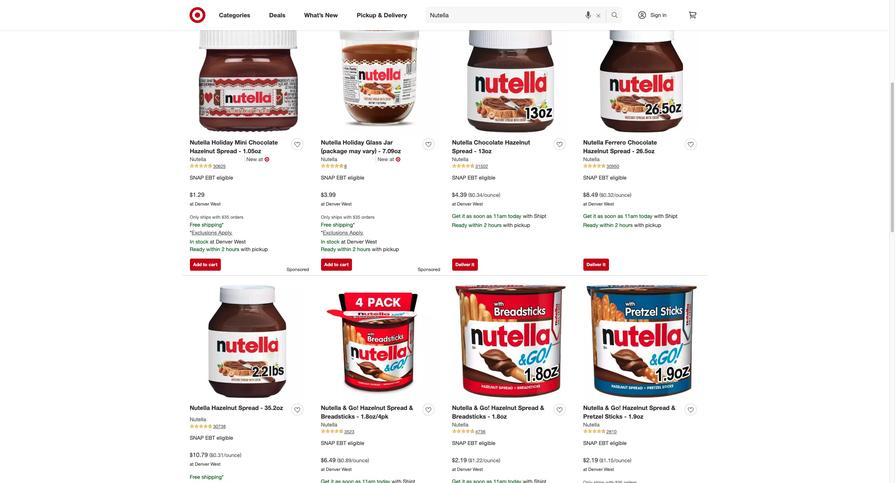 Task type: locate. For each thing, give the bounding box(es) containing it.
1 horizontal spatial only ships with $35 orders
[[321, 214, 375, 220]]

/ounce
[[483, 192, 499, 198], [614, 192, 631, 198], [224, 453, 240, 459], [352, 458, 368, 464], [483, 458, 499, 464], [614, 458, 631, 464]]

0 horizontal spatial new at ¬
[[247, 156, 270, 163]]

2 deliver from the left
[[587, 262, 602, 268]]

snap ebt eligible for nutella chocolate hazelnut spread - 13oz
[[452, 175, 496, 181]]

sign in
[[651, 12, 667, 18]]

breadsticks up 3523 on the bottom left of page
[[321, 413, 355, 421]]

1 only ships with $35 orders from the left
[[190, 214, 244, 220]]

2 get from the left
[[584, 213, 592, 219]]

$2.19 left $1.15
[[584, 457, 598, 465]]

2 soon from the left
[[605, 213, 617, 219]]

) inside "$2.19 ( $1.22 /ounce ) at denver west"
[[499, 458, 501, 464]]

/ounce down 2810
[[614, 458, 631, 464]]

) inside $2.19 ( $1.15 /ounce ) at denver west
[[631, 458, 632, 464]]

- left 1.8oz
[[488, 413, 490, 421]]

1 horizontal spatial sponsored
[[418, 267, 441, 273]]

ships
[[200, 214, 211, 220], [332, 214, 342, 220]]

snap down pretzel
[[584, 440, 598, 447]]

eligible down 3523 on the bottom left of page
[[348, 440, 365, 447]]

0 horizontal spatial deliver
[[456, 262, 471, 268]]

0 horizontal spatial exclusions
[[192, 230, 217, 236]]

spread left the 13oz
[[452, 147, 473, 155]]

30950 link
[[584, 163, 700, 170]]

2 exclusions from the left
[[323, 230, 348, 236]]

/ounce inside $8.49 ( $0.32 /ounce ) at denver west
[[614, 192, 631, 198]]

( inside "$4.39 ( $0.34 /ounce ) at denver west"
[[469, 192, 470, 198]]

- inside the nutella chocolate hazelnut spread - 13oz
[[474, 147, 477, 155]]

1 horizontal spatial holiday
[[343, 139, 364, 146]]

nutella holiday glass jar (package may vary) - 7.09oz image
[[321, 18, 438, 134], [321, 18, 438, 134]]

) right $0.34
[[499, 192, 501, 198]]

today for $4.39
[[508, 213, 522, 219]]

exclusions apply. link
[[192, 230, 233, 236], [323, 230, 364, 236]]

0 horizontal spatial new
[[247, 156, 257, 162]]

get it as soon as 11am today with shipt ready within 2 hours with pickup down $8.49 ( $0.32 /ounce ) at denver west
[[584, 213, 678, 228]]

eligible down 31502
[[479, 175, 496, 181]]

deals
[[269, 11, 286, 19]]

0 horizontal spatial only
[[190, 214, 199, 220]]

go! up '4736'
[[480, 405, 490, 412]]

chocolate up the 13oz
[[474, 139, 504, 146]]

ebt down 31502
[[468, 175, 478, 181]]

add to cart button for $1.29
[[190, 259, 221, 271]]

ebt for nutella & go! hazelnut spread & pretzel sticks - 1.9oz
[[599, 440, 609, 447]]

delivery
[[384, 11, 407, 19]]

2 get it as soon as 11am today with shipt ready within 2 hours with pickup from the left
[[584, 213, 678, 228]]

3523 link
[[321, 429, 438, 436]]

11am down $8.49 ( $0.32 /ounce ) at denver west
[[625, 213, 638, 219]]

/ounce inside $6.49 ( $0.89 /ounce ) at denver west
[[352, 458, 368, 464]]

only ships with $35 orders for $1.29
[[190, 214, 244, 220]]

only
[[190, 214, 199, 220], [321, 214, 330, 220]]

spread inside the nutella & go! hazelnut spread & breadsticks - 1.8oz
[[518, 405, 539, 412]]

/ounce down 30738
[[224, 453, 240, 459]]

shipping
[[202, 222, 222, 228], [333, 222, 353, 228], [202, 474, 222, 481]]

( inside "$2.19 ( $1.22 /ounce ) at denver west"
[[469, 458, 470, 464]]

as
[[467, 213, 472, 219], [487, 213, 492, 219], [598, 213, 603, 219], [618, 213, 624, 219]]

nutella for nutella holiday glass jar (package may vary) - 7.09oz
[[321, 139, 341, 146]]

2 chocolate from the left
[[474, 139, 504, 146]]

breadsticks up '4736'
[[452, 413, 486, 421]]

) for nutella ferrero chocolate hazelnut spread - 26.5oz
[[631, 192, 632, 198]]

) right $0.31
[[240, 453, 242, 459]]

free shipping * * exclusions apply. in stock at  denver west ready within 2 hours with pickup
[[190, 222, 268, 253], [321, 222, 399, 253]]

1 horizontal spatial stock
[[327, 239, 340, 245]]

snap up "$8.49"
[[584, 175, 598, 181]]

nutella holiday mini chocolate hazelnut spread - 1.05oz image
[[190, 18, 306, 134], [190, 18, 306, 134]]

snap ebt eligible for nutella & go! hazelnut spread & breadsticks - 1.8oz
[[452, 440, 496, 447]]

snap ebt eligible down 2810
[[584, 440, 627, 447]]

deliver it
[[456, 262, 475, 268], [587, 262, 606, 268]]

*
[[222, 222, 224, 228], [353, 222, 355, 228], [190, 230, 192, 236], [321, 230, 323, 236], [222, 474, 224, 481]]

ebt down '4736'
[[468, 440, 478, 447]]

new
[[325, 11, 338, 19], [247, 156, 257, 162], [378, 156, 388, 162]]

breadsticks inside the nutella & go! hazelnut spread & breadsticks - 1.8oz
[[452, 413, 486, 421]]

/ounce inside $2.19 ( $1.15 /ounce ) at denver west
[[614, 458, 631, 464]]

go! inside "nutella & go! hazelnut spread & pretzel sticks - 1.9oz"
[[611, 405, 621, 412]]

within
[[469, 222, 483, 228], [600, 222, 614, 228], [206, 246, 220, 253], [338, 246, 352, 253]]

) right $0.32
[[631, 192, 632, 198]]

) for nutella & go! hazelnut spread & breadsticks - 1.8oz/4pk
[[368, 458, 369, 464]]

1 horizontal spatial exclusions
[[323, 230, 348, 236]]

ships for $1.29
[[200, 214, 211, 220]]

/ounce for nutella ferrero chocolate hazelnut spread - 26.5oz
[[614, 192, 631, 198]]

nutella for nutella link associated with nutella chocolate hazelnut spread - 13oz
[[452, 156, 469, 162]]

ready
[[452, 222, 467, 228], [584, 222, 599, 228], [190, 246, 205, 253], [321, 246, 336, 253]]

2 horizontal spatial chocolate
[[628, 139, 658, 146]]

eligible down 30950
[[610, 175, 627, 181]]

1 free shipping * * exclusions apply. in stock at  denver west ready within 2 hours with pickup from the left
[[190, 222, 268, 253]]

2 only ships with $35 orders from the left
[[321, 214, 375, 220]]

0 horizontal spatial shipt
[[534, 213, 547, 219]]

snap up "$2.19 ( $1.22 /ounce ) at denver west" at the right of page
[[452, 440, 466, 447]]

spread inside the nutella chocolate hazelnut spread - 13oz
[[452, 147, 473, 155]]

new for nutella holiday mini chocolate hazelnut spread - 1.05oz
[[247, 156, 257, 162]]

1 deliver from the left
[[456, 262, 471, 268]]

1 get it as soon as 11am today with shipt ready within 2 hours with pickup from the left
[[452, 213, 547, 228]]

holiday inside nutella holiday mini chocolate hazelnut spread - 1.05oz
[[212, 139, 233, 146]]

categories
[[219, 11, 251, 19]]

- inside nutella holiday mini chocolate hazelnut spread - 1.05oz
[[239, 147, 241, 155]]

ebt for nutella & go! hazelnut spread & breadsticks - 1.8oz
[[468, 440, 478, 447]]

0 horizontal spatial deliver it
[[456, 262, 475, 268]]

2 exclusions apply. link from the left
[[323, 230, 364, 236]]

) inside $8.49 ( $0.32 /ounce ) at denver west
[[631, 192, 632, 198]]

ebt down 30950
[[599, 175, 609, 181]]

nutella & go! hazelnut spread & pretzel sticks - 1.9oz image
[[584, 283, 700, 400], [584, 283, 700, 400]]

chocolate inside nutella holiday mini chocolate hazelnut spread - 1.05oz
[[249, 139, 278, 146]]

free down the $1.29 at denver west
[[190, 222, 200, 228]]

1 get from the left
[[452, 213, 461, 219]]

vary)
[[363, 147, 377, 155]]

1 sponsored from the left
[[287, 267, 309, 273]]

2 in from the left
[[321, 239, 325, 245]]

west inside the $1.29 at denver west
[[211, 201, 221, 207]]

eligible for nutella chocolate hazelnut spread - 13oz
[[479, 175, 496, 181]]

go! up 3523 on the bottom left of page
[[349, 405, 359, 412]]

to for $1.29
[[203, 262, 207, 268]]

- right vary)
[[379, 147, 381, 155]]

1 add to cart from the left
[[193, 262, 218, 268]]

0 horizontal spatial soon
[[474, 213, 485, 219]]

nutella for nutella ferrero chocolate hazelnut spread - 26.5oz
[[584, 139, 604, 146]]

categories link
[[213, 7, 260, 23]]

$1.22
[[470, 458, 483, 464]]

2 sponsored from the left
[[418, 267, 441, 273]]

1 horizontal spatial $2.19
[[584, 457, 598, 465]]

hazelnut up '30625'
[[190, 147, 215, 155]]

$35
[[222, 214, 229, 220], [353, 214, 361, 220]]

$0.31
[[211, 453, 224, 459]]

1 horizontal spatial free shipping * * exclusions apply. in stock at  denver west ready within 2 hours with pickup
[[321, 222, 399, 253]]

0 horizontal spatial $35
[[222, 214, 229, 220]]

1 exclusions apply. link from the left
[[192, 230, 233, 236]]

nutella for nutella link corresponding to nutella ferrero chocolate hazelnut spread - 26.5oz
[[584, 156, 600, 162]]

nutella for nutella link associated with nutella & go! hazelnut spread & pretzel sticks - 1.9oz
[[584, 422, 600, 428]]

west inside "$2.19 ( $1.22 /ounce ) at denver west"
[[473, 467, 483, 473]]

( for nutella & go! hazelnut spread & breadsticks - 1.8oz
[[469, 458, 470, 464]]

snap ebt eligible down '30625'
[[190, 175, 233, 181]]

0 horizontal spatial apply.
[[218, 230, 233, 236]]

add to cart for $1.29
[[193, 262, 218, 268]]

get it as soon as 11am today with shipt ready within 2 hours with pickup for $8.49
[[584, 213, 678, 228]]

eligible for nutella ferrero chocolate hazelnut spread - 26.5oz
[[610, 175, 627, 181]]

4 as from the left
[[618, 213, 624, 219]]

soon
[[474, 213, 485, 219], [605, 213, 617, 219]]

2 holiday from the left
[[343, 139, 364, 146]]

1 add from the left
[[193, 262, 202, 268]]

snap up $10.79
[[190, 435, 204, 442]]

nutella inside the nutella chocolate hazelnut spread - 13oz
[[452, 139, 473, 146]]

0 horizontal spatial $2.19
[[452, 457, 467, 465]]

2 to from the left
[[334, 262, 339, 268]]

only down the "$3.99 at denver west"
[[321, 214, 330, 220]]

1 horizontal spatial 11am
[[625, 213, 638, 219]]

shipping down the $1.29 at denver west
[[202, 222, 222, 228]]

2 deliver it button from the left
[[584, 259, 609, 271]]

2 add from the left
[[325, 262, 333, 268]]

2 add to cart from the left
[[325, 262, 349, 268]]

2 go! from the left
[[480, 405, 490, 412]]

go! inside the nutella & go! hazelnut spread & breadsticks - 1.8oz
[[480, 405, 490, 412]]

11am for $4.39
[[494, 213, 507, 219]]

spread up the 2810 'link'
[[650, 405, 670, 412]]

snap ebt eligible for nutella holiday mini chocolate hazelnut spread - 1.05oz
[[190, 175, 233, 181]]

1 exclusions from the left
[[192, 230, 217, 236]]

new at ¬ down the 1.05oz
[[247, 156, 270, 163]]

chocolate up the 1.05oz
[[249, 139, 278, 146]]

free for $1.29
[[190, 222, 200, 228]]

1 horizontal spatial soon
[[605, 213, 617, 219]]

1 horizontal spatial new
[[325, 11, 338, 19]]

( inside $10.79 ( $0.31 /ounce ) at denver west
[[209, 453, 211, 459]]

today
[[508, 213, 522, 219], [640, 213, 653, 219]]

/ounce for nutella chocolate hazelnut spread - 13oz
[[483, 192, 499, 198]]

1 horizontal spatial deliver it
[[587, 262, 606, 268]]

1 stock from the left
[[196, 239, 209, 245]]

1 new at ¬ from the left
[[247, 156, 270, 163]]

nutella hazelnut spread - 35.2oz link
[[190, 404, 283, 413]]

1 11am from the left
[[494, 213, 507, 219]]

to for $3.99
[[334, 262, 339, 268]]

0 horizontal spatial get it as soon as 11am today with shipt ready within 2 hours with pickup
[[452, 213, 547, 228]]

1 apply. from the left
[[218, 230, 233, 236]]

search
[[608, 12, 626, 19]]

1 horizontal spatial breadsticks
[[452, 413, 486, 421]]

snap ebt eligible down 30950
[[584, 175, 627, 181]]

1 horizontal spatial ¬
[[396, 156, 401, 163]]

snap for nutella & go! hazelnut spread & breadsticks - 1.8oz/4pk
[[321, 440, 335, 447]]

1 horizontal spatial get it as soon as 11am today with shipt ready within 2 hours with pickup
[[584, 213, 678, 228]]

) inside $10.79 ( $0.31 /ounce ) at denver west
[[240, 453, 242, 459]]

3 as from the left
[[598, 213, 603, 219]]

ebt for nutella holiday mini chocolate hazelnut spread - 1.05oz
[[205, 175, 215, 181]]

1 cart from the left
[[209, 262, 218, 268]]

search button
[[608, 7, 626, 25]]

sponsored
[[287, 267, 309, 273], [418, 267, 441, 273]]

2 ¬ from the left
[[396, 156, 401, 163]]

nutella
[[190, 139, 210, 146], [321, 139, 341, 146], [452, 139, 473, 146], [584, 139, 604, 146], [190, 156, 206, 162], [321, 156, 338, 162], [452, 156, 469, 162], [584, 156, 600, 162], [190, 405, 210, 412], [321, 405, 341, 412], [452, 405, 473, 412], [584, 405, 604, 412], [190, 417, 206, 423], [321, 422, 338, 428], [452, 422, 469, 428], [584, 422, 600, 428]]

at inside $8.49 ( $0.32 /ounce ) at denver west
[[584, 201, 587, 207]]

1 horizontal spatial get
[[584, 213, 592, 219]]

new at ¬ down 7.09oz
[[378, 156, 401, 163]]

2 ships from the left
[[332, 214, 342, 220]]

1 horizontal spatial to
[[334, 262, 339, 268]]

0 horizontal spatial only ships with $35 orders
[[190, 214, 244, 220]]

hazelnut down ferrero
[[584, 147, 609, 155]]

1.8oz
[[492, 413, 507, 421]]

1 horizontal spatial add to cart button
[[321, 259, 352, 271]]

hazelnut up 1.8oz/4pk
[[360, 405, 386, 412]]

- down mini
[[239, 147, 241, 155]]

2 new at ¬ from the left
[[378, 156, 401, 163]]

/ounce for nutella & go! hazelnut spread & breadsticks - 1.8oz
[[483, 458, 499, 464]]

cart
[[209, 262, 218, 268], [340, 262, 349, 268]]

west
[[211, 201, 221, 207], [342, 201, 352, 207], [473, 201, 483, 207], [604, 201, 614, 207], [234, 239, 246, 245], [365, 239, 377, 245], [211, 462, 221, 468], [342, 467, 352, 473], [473, 467, 483, 473], [604, 467, 614, 473]]

west inside "$4.39 ( $0.34 /ounce ) at denver west"
[[473, 201, 483, 207]]

ebt for nutella chocolate hazelnut spread - 13oz
[[468, 175, 478, 181]]

free down $10.79
[[190, 474, 200, 481]]

snap ebt eligible down '4736'
[[452, 440, 496, 447]]

deliver it for $4.39
[[456, 262, 475, 268]]

¬ for nutella holiday mini chocolate hazelnut spread - 1.05oz
[[265, 156, 270, 163]]

chocolate inside the nutella chocolate hazelnut spread - 13oz
[[474, 139, 504, 146]]

sponsored for nutella holiday glass jar (package may vary) - 7.09oz
[[418, 267, 441, 273]]

30625
[[213, 164, 226, 169]]

cart for $1.29
[[209, 262, 218, 268]]

2 horizontal spatial new
[[378, 156, 388, 162]]

nutella hazelnut spread - 35.2oz image
[[190, 283, 306, 400], [190, 283, 306, 400]]

2 horizontal spatial go!
[[611, 405, 621, 412]]

eligible down 8 'link'
[[348, 175, 365, 181]]

(
[[469, 192, 470, 198], [600, 192, 601, 198], [209, 453, 211, 459], [337, 458, 339, 464], [469, 458, 470, 464], [600, 458, 601, 464]]

2 apply. from the left
[[350, 230, 364, 236]]

/ounce down 31502
[[483, 192, 499, 198]]

deliver it button
[[452, 259, 478, 271], [584, 259, 609, 271]]

1 horizontal spatial exclusions apply. link
[[323, 230, 364, 236]]

snap up '$3.99'
[[321, 175, 335, 181]]

&
[[378, 11, 382, 19], [343, 405, 347, 412], [409, 405, 413, 412], [474, 405, 478, 412], [541, 405, 545, 412], [605, 405, 610, 412], [672, 405, 676, 412]]

hours
[[489, 222, 502, 228], [620, 222, 633, 228], [226, 246, 239, 253], [357, 246, 371, 253]]

hazelnut up 1.9oz
[[623, 405, 648, 412]]

1 horizontal spatial deliver
[[587, 262, 602, 268]]

shipping down the "$3.99 at denver west"
[[333, 222, 353, 228]]

2 $35 from the left
[[353, 214, 361, 220]]

- left 1.9oz
[[625, 413, 627, 421]]

0 horizontal spatial deliver it button
[[452, 259, 478, 271]]

nutella inside nutella holiday glass jar (package may vary) - 7.09oz
[[321, 139, 341, 146]]

1 ¬ from the left
[[265, 156, 270, 163]]

denver inside "$4.39 ( $0.34 /ounce ) at denver west"
[[457, 201, 472, 207]]

hazelnut up '31502' link
[[505, 139, 531, 146]]

0 horizontal spatial free shipping * * exclusions apply. in stock at  denver west ready within 2 hours with pickup
[[190, 222, 268, 253]]

nutella & go! hazelnut spread & breadsticks - 1.8oz/4pk image
[[321, 283, 438, 400], [321, 283, 438, 400]]

deliver
[[456, 262, 471, 268], [587, 262, 602, 268]]

get for $8.49
[[584, 213, 592, 219]]

nutella inside nutella & go! hazelnut spread & breadsticks - 1.8oz/4pk
[[321, 405, 341, 412]]

1 to from the left
[[203, 262, 207, 268]]

ebt down '30625'
[[205, 175, 215, 181]]

snap up $4.39
[[452, 175, 466, 181]]

1 breadsticks from the left
[[321, 413, 355, 421]]

spread up 4736 link
[[518, 405, 539, 412]]

free shipping * * exclusions apply. in stock at  denver west ready within 2 hours with pickup for $1.29
[[190, 222, 268, 253]]

/ounce for nutella & go! hazelnut spread & pretzel sticks - 1.9oz
[[614, 458, 631, 464]]

1 in from the left
[[190, 239, 194, 245]]

$0.32
[[601, 192, 614, 198]]

0 horizontal spatial add to cart button
[[190, 259, 221, 271]]

nutella inside "nutella & go! hazelnut spread & pretzel sticks - 1.9oz"
[[584, 405, 604, 412]]

2 shipt from the left
[[666, 213, 678, 219]]

- inside the nutella & go! hazelnut spread & breadsticks - 1.8oz
[[488, 413, 490, 421]]

get down "$8.49"
[[584, 213, 592, 219]]

holiday up may
[[343, 139, 364, 146]]

snap for nutella & go! hazelnut spread & pretzel sticks - 1.9oz
[[584, 440, 598, 447]]

1 horizontal spatial $35
[[353, 214, 361, 220]]

only ships with $35 orders down the "$3.99 at denver west"
[[321, 214, 375, 220]]

0 horizontal spatial sponsored
[[287, 267, 309, 273]]

) right $0.89
[[368, 458, 369, 464]]

1 horizontal spatial deliver it button
[[584, 259, 609, 271]]

) for nutella chocolate hazelnut spread - 13oz
[[499, 192, 501, 198]]

¬ down nutella holiday mini chocolate hazelnut spread - 1.05oz
[[265, 156, 270, 163]]

only for $3.99
[[321, 214, 330, 220]]

1 add to cart button from the left
[[190, 259, 221, 271]]

west inside $2.19 ( $1.15 /ounce ) at denver west
[[604, 467, 614, 473]]

) right "$1.22"
[[499, 458, 501, 464]]

glass
[[366, 139, 382, 146]]

$2.19 inside $2.19 ( $1.15 /ounce ) at denver west
[[584, 457, 598, 465]]

nutella inside nutella holiday mini chocolate hazelnut spread - 1.05oz
[[190, 139, 210, 146]]

eligible down '30625'
[[217, 175, 233, 181]]

new right what's
[[325, 11, 338, 19]]

2 stock from the left
[[327, 239, 340, 245]]

1 chocolate from the left
[[249, 139, 278, 146]]

2 only from the left
[[321, 214, 330, 220]]

11am down "$4.39 ( $0.34 /ounce ) at denver west"
[[494, 213, 507, 219]]

$0.89
[[339, 458, 352, 464]]

ships down the $1.29 at denver west
[[200, 214, 211, 220]]

2 free shipping * * exclusions apply. in stock at  denver west ready within 2 hours with pickup from the left
[[321, 222, 399, 253]]

with
[[523, 213, 533, 219], [654, 213, 664, 219], [212, 214, 221, 220], [344, 214, 352, 220], [503, 222, 513, 228], [635, 222, 644, 228], [241, 246, 251, 253], [372, 246, 382, 253]]

nutella holiday mini chocolate hazelnut spread - 1.05oz link
[[190, 138, 289, 156]]

0 horizontal spatial ships
[[200, 214, 211, 220]]

stock
[[196, 239, 209, 245], [327, 239, 340, 245]]

go! inside nutella & go! hazelnut spread & breadsticks - 1.8oz/4pk
[[349, 405, 359, 412]]

0 horizontal spatial to
[[203, 262, 207, 268]]

¬ down 7.09oz
[[396, 156, 401, 163]]

1 horizontal spatial add
[[325, 262, 333, 268]]

eligible for nutella & go! hazelnut spread & breadsticks - 1.8oz/4pk
[[348, 440, 365, 447]]

1 ships from the left
[[200, 214, 211, 220]]

nutella link for nutella & go! hazelnut spread & breadsticks - 1.8oz
[[452, 422, 469, 429]]

nutella & go! hazelnut spread & breadsticks - 1.8oz
[[452, 405, 545, 421]]

what's
[[304, 11, 324, 19]]

0 horizontal spatial chocolate
[[249, 139, 278, 146]]

(package
[[321, 147, 347, 155]]

go! up the sticks
[[611, 405, 621, 412]]

0 horizontal spatial cart
[[209, 262, 218, 268]]

1 horizontal spatial orders
[[362, 214, 375, 220]]

denver inside $6.49 ( $0.89 /ounce ) at denver west
[[326, 467, 341, 473]]

snap ebt eligible down 30738
[[190, 435, 233, 442]]

1 $2.19 from the left
[[452, 457, 467, 465]]

2
[[484, 222, 487, 228], [615, 222, 618, 228], [222, 246, 225, 253], [353, 246, 356, 253]]

3523
[[345, 429, 355, 435]]

0 horizontal spatial add to cart
[[193, 262, 218, 268]]

holiday inside nutella holiday glass jar (package may vary) - 7.09oz
[[343, 139, 364, 146]]

holiday left mini
[[212, 139, 233, 146]]

1 today from the left
[[508, 213, 522, 219]]

- inside nutella & go! hazelnut spread & breadsticks - 1.8oz/4pk
[[357, 413, 359, 421]]

eligible down 30738
[[217, 435, 233, 442]]

/ounce inside "$4.39 ( $0.34 /ounce ) at denver west"
[[483, 192, 499, 198]]

spread
[[217, 147, 237, 155], [452, 147, 473, 155], [610, 147, 631, 155], [239, 405, 259, 412], [387, 405, 408, 412], [518, 405, 539, 412], [650, 405, 670, 412]]

denver inside $10.79 ( $0.31 /ounce ) at denver west
[[195, 462, 209, 468]]

1 horizontal spatial chocolate
[[474, 139, 504, 146]]

eligible
[[217, 175, 233, 181], [348, 175, 365, 181], [479, 175, 496, 181], [610, 175, 627, 181], [217, 435, 233, 442], [348, 440, 365, 447], [479, 440, 496, 447], [610, 440, 627, 447]]

) inside $6.49 ( $0.89 /ounce ) at denver west
[[368, 458, 369, 464]]

pretzel
[[584, 413, 604, 421]]

holiday
[[212, 139, 233, 146], [343, 139, 364, 146]]

only down the $1.29 at denver west
[[190, 214, 199, 220]]

2 deliver it from the left
[[587, 262, 606, 268]]

new at ¬ for 1.05oz
[[247, 156, 270, 163]]

1 go! from the left
[[349, 405, 359, 412]]

nutella & go! hazelnut spread & breadsticks - 1.8oz image
[[452, 283, 569, 400], [452, 283, 569, 400]]

1 shipt from the left
[[534, 213, 547, 219]]

0 horizontal spatial add
[[193, 262, 202, 268]]

- left 1.8oz/4pk
[[357, 413, 359, 421]]

snap
[[190, 175, 204, 181], [321, 175, 335, 181], [452, 175, 466, 181], [584, 175, 598, 181], [190, 435, 204, 442], [321, 440, 335, 447], [452, 440, 466, 447], [584, 440, 598, 447]]

$2.19
[[452, 457, 467, 465], [584, 457, 598, 465]]

nutella chocolate hazelnut spread - 13oz image
[[452, 18, 569, 134], [452, 18, 569, 134]]

west inside the "$3.99 at denver west"
[[342, 201, 352, 207]]

shipt for nutella ferrero chocolate hazelnut spread - 26.5oz
[[666, 213, 678, 219]]

deliver it button for $4.39
[[452, 259, 478, 271]]

2 orders from the left
[[362, 214, 375, 220]]

2 breadsticks from the left
[[452, 413, 486, 421]]

8
[[345, 164, 347, 169]]

1 holiday from the left
[[212, 139, 233, 146]]

2 add to cart button from the left
[[321, 259, 352, 271]]

1 horizontal spatial today
[[640, 213, 653, 219]]

nutella & go! hazelnut spread & breadsticks - 1.8oz/4pk
[[321, 405, 413, 421]]

1.05oz
[[243, 147, 261, 155]]

spread inside "nutella & go! hazelnut spread & pretzel sticks - 1.9oz"
[[650, 405, 670, 412]]

snap up $1.29
[[190, 175, 204, 181]]

hazelnut up 1.8oz
[[492, 405, 517, 412]]

1 horizontal spatial add to cart
[[325, 262, 349, 268]]

( inside $2.19 ( $1.15 /ounce ) at denver west
[[600, 458, 601, 464]]

breadsticks inside nutella & go! hazelnut spread & breadsticks - 1.8oz/4pk
[[321, 413, 355, 421]]

ships down the "$3.99 at denver west"
[[332, 214, 342, 220]]

31502
[[476, 164, 488, 169]]

pickup
[[357, 11, 377, 19]]

denver inside "$2.19 ( $1.22 /ounce ) at denver west"
[[457, 467, 472, 473]]

1 orders from the left
[[231, 214, 244, 220]]

/ounce down '4736'
[[483, 458, 499, 464]]

snap for nutella holiday mini chocolate hazelnut spread - 1.05oz
[[190, 175, 204, 181]]

1 deliver it from the left
[[456, 262, 475, 268]]

3 chocolate from the left
[[628, 139, 658, 146]]

to
[[203, 262, 207, 268], [334, 262, 339, 268]]

1 horizontal spatial shipt
[[666, 213, 678, 219]]

snap up $6.49
[[321, 440, 335, 447]]

0 horizontal spatial 11am
[[494, 213, 507, 219]]

( inside $6.49 ( $0.89 /ounce ) at denver west
[[337, 458, 339, 464]]

chocolate up 26.5oz
[[628, 139, 658, 146]]

0 horizontal spatial in
[[190, 239, 194, 245]]

nutella link for nutella ferrero chocolate hazelnut spread - 26.5oz
[[584, 156, 600, 163]]

west inside $10.79 ( $0.31 /ounce ) at denver west
[[211, 462, 221, 468]]

hazelnut
[[505, 139, 531, 146], [190, 147, 215, 155], [584, 147, 609, 155], [212, 405, 237, 412], [360, 405, 386, 412], [492, 405, 517, 412], [623, 405, 648, 412]]

1 $35 from the left
[[222, 214, 229, 220]]

snap ebt eligible down 3523 on the bottom left of page
[[321, 440, 365, 447]]

1 horizontal spatial new at ¬
[[378, 156, 401, 163]]

spread down mini
[[217, 147, 237, 155]]

3 go! from the left
[[611, 405, 621, 412]]

ebt down 30738
[[205, 435, 215, 442]]

0 horizontal spatial go!
[[349, 405, 359, 412]]

/ounce inside "$2.19 ( $1.22 /ounce ) at denver west"
[[483, 458, 499, 464]]

nutella inside the nutella & go! hazelnut spread & breadsticks - 1.8oz
[[452, 405, 473, 412]]

) inside "$4.39 ( $0.34 /ounce ) at denver west"
[[499, 192, 501, 198]]

2 11am from the left
[[625, 213, 638, 219]]

0 horizontal spatial holiday
[[212, 139, 233, 146]]

/ounce for nutella & go! hazelnut spread & breadsticks - 1.8oz/4pk
[[352, 458, 368, 464]]

1 deliver it button from the left
[[452, 259, 478, 271]]

snap ebt eligible down 31502
[[452, 175, 496, 181]]

1 soon from the left
[[474, 213, 485, 219]]

soon for $4.39
[[474, 213, 485, 219]]

exclusions apply. link down the "$3.99 at denver west"
[[323, 230, 364, 236]]

soon down "$4.39 ( $0.34 /ounce ) at denver west"
[[474, 213, 485, 219]]

exclusions apply. link down the $1.29 at denver west
[[192, 230, 233, 236]]

nutella link
[[190, 156, 245, 163], [321, 156, 376, 163], [452, 156, 469, 163], [584, 156, 600, 163], [190, 416, 206, 424], [321, 422, 338, 429], [452, 422, 469, 429], [584, 422, 600, 429]]

0 horizontal spatial get
[[452, 213, 461, 219]]

add to cart button
[[190, 259, 221, 271], [321, 259, 352, 271]]

snap ebt eligible for nutella & go! hazelnut spread & pretzel sticks - 1.9oz
[[584, 440, 627, 447]]

nutella inside nutella ferrero chocolate hazelnut spread - 26.5oz
[[584, 139, 604, 146]]

at inside "$4.39 ( $0.34 /ounce ) at denver west"
[[452, 201, 456, 207]]

/ounce down 30950
[[614, 192, 631, 198]]

denver inside the $1.29 at denver west
[[195, 201, 209, 207]]

1 horizontal spatial only
[[321, 214, 330, 220]]

add for $1.29
[[193, 262, 202, 268]]

1 horizontal spatial go!
[[480, 405, 490, 412]]

( inside $8.49 ( $0.32 /ounce ) at denver west
[[600, 192, 601, 198]]

jar
[[384, 139, 393, 146]]

0 horizontal spatial stock
[[196, 239, 209, 245]]

0 horizontal spatial orders
[[231, 214, 244, 220]]

0 horizontal spatial exclusions apply. link
[[192, 230, 233, 236]]

nutella ferrero chocolate hazelnut spread - 26.5oz image
[[584, 18, 700, 134], [584, 18, 700, 134]]

ebt down the 8
[[337, 175, 347, 181]]

exclusions down the "$3.99 at denver west"
[[323, 230, 348, 236]]

2 today from the left
[[640, 213, 653, 219]]

go! for 1.8oz/4pk
[[349, 405, 359, 412]]

7.09oz
[[383, 147, 401, 155]]

nutella for nutella & go! hazelnut spread & breadsticks - 1.8oz/4pk
[[321, 405, 341, 412]]

$10.79
[[190, 452, 208, 459]]

exclusions down the $1.29 at denver west
[[192, 230, 217, 236]]

2 $2.19 from the left
[[584, 457, 598, 465]]

ebt down 3523 on the bottom left of page
[[337, 440, 347, 447]]

$2.19 inside "$2.19 ( $1.22 /ounce ) at denver west"
[[452, 457, 467, 465]]

2 as from the left
[[487, 213, 492, 219]]

0 horizontal spatial today
[[508, 213, 522, 219]]

it
[[462, 213, 465, 219], [594, 213, 597, 219], [472, 262, 475, 268], [603, 262, 606, 268]]

0 horizontal spatial ¬
[[265, 156, 270, 163]]

1 horizontal spatial cart
[[340, 262, 349, 268]]

new down the 1.05oz
[[247, 156, 257, 162]]

get
[[452, 213, 461, 219], [584, 213, 592, 219]]

free down the "$3.99 at denver west"
[[321, 222, 332, 228]]

ebt for nutella hazelnut spread - 35.2oz
[[205, 435, 215, 442]]

0 horizontal spatial breadsticks
[[321, 413, 355, 421]]

snap ebt eligible down the 8
[[321, 175, 365, 181]]

hazelnut inside the nutella & go! hazelnut spread & breadsticks - 1.8oz
[[492, 405, 517, 412]]

get for $4.39
[[452, 213, 461, 219]]

1 only from the left
[[190, 214, 199, 220]]

eligible down 2810
[[610, 440, 627, 447]]

stock for $3.99
[[327, 239, 340, 245]]

shipt
[[534, 213, 547, 219], [666, 213, 678, 219]]

- left 35.2oz on the left bottom of page
[[261, 405, 263, 412]]

1 horizontal spatial ships
[[332, 214, 342, 220]]

spread up 1.8oz/4pk
[[387, 405, 408, 412]]

1 horizontal spatial apply.
[[350, 230, 364, 236]]

2 cart from the left
[[340, 262, 349, 268]]

get down $4.39
[[452, 213, 461, 219]]

¬ for nutella holiday glass jar (package may vary) - 7.09oz
[[396, 156, 401, 163]]

new for nutella holiday glass jar (package may vary) - 7.09oz
[[378, 156, 388, 162]]

snap ebt eligible
[[190, 175, 233, 181], [321, 175, 365, 181], [452, 175, 496, 181], [584, 175, 627, 181], [190, 435, 233, 442], [321, 440, 365, 447], [452, 440, 496, 447], [584, 440, 627, 447]]

) right $1.15
[[631, 458, 632, 464]]

only ships with $35 orders for $3.99
[[321, 214, 375, 220]]

soon down $8.49 ( $0.32 /ounce ) at denver west
[[605, 213, 617, 219]]

spread down ferrero
[[610, 147, 631, 155]]

hazelnut inside the nutella chocolate hazelnut spread - 13oz
[[505, 139, 531, 146]]

1 horizontal spatial in
[[321, 239, 325, 245]]

/ounce inside $10.79 ( $0.31 /ounce ) at denver west
[[224, 453, 240, 459]]



Task type: describe. For each thing, give the bounding box(es) containing it.
1.9oz
[[629, 413, 644, 421]]

hazelnut inside "nutella & go! hazelnut spread & pretzel sticks - 1.9oz"
[[623, 405, 648, 412]]

spread inside nutella ferrero chocolate hazelnut spread - 26.5oz
[[610, 147, 631, 155]]

nutella for nutella & go! hazelnut spread & breadsticks - 1.8oz
[[452, 405, 473, 412]]

26.5oz
[[637, 147, 655, 155]]

30738
[[213, 424, 226, 430]]

spread inside nutella & go! hazelnut spread & breadsticks - 1.8oz/4pk
[[387, 405, 408, 412]]

nutella ferrero chocolate hazelnut spread - 26.5oz link
[[584, 138, 682, 156]]

30738 link
[[190, 424, 306, 431]]

mini
[[235, 139, 247, 146]]

today for $8.49
[[640, 213, 653, 219]]

hazelnut inside nutella & go! hazelnut spread & breadsticks - 1.8oz/4pk
[[360, 405, 386, 412]]

$0.34
[[470, 192, 483, 198]]

nutella for nutella link related to nutella & go! hazelnut spread & breadsticks - 1.8oz/4pk
[[321, 422, 338, 428]]

$3.99
[[321, 191, 336, 199]]

nutella ferrero chocolate hazelnut spread - 26.5oz
[[584, 139, 658, 155]]

13oz
[[479, 147, 492, 155]]

pickup & delivery
[[357, 11, 407, 19]]

$35 for $1.29
[[222, 214, 229, 220]]

ships for $3.99
[[332, 214, 342, 220]]

at inside the $1.29 at denver west
[[190, 201, 194, 207]]

spread up 30738 link
[[239, 405, 259, 412]]

in
[[663, 12, 667, 18]]

( for nutella & go! hazelnut spread & breadsticks - 1.8oz/4pk
[[337, 458, 339, 464]]

( for nutella & go! hazelnut spread & pretzel sticks - 1.9oz
[[600, 458, 601, 464]]

1.8oz/4pk
[[361, 413, 389, 421]]

$6.49 ( $0.89 /ounce ) at denver west
[[321, 457, 369, 473]]

nutella chocolate hazelnut spread - 13oz link
[[452, 138, 551, 156]]

at inside $6.49 ( $0.89 /ounce ) at denver west
[[321, 467, 325, 473]]

exclusions for $1.29
[[192, 230, 217, 236]]

snap for nutella chocolate hazelnut spread - 13oz
[[452, 175, 466, 181]]

free shipping *
[[190, 474, 224, 481]]

31502 link
[[452, 163, 569, 170]]

denver inside $8.49 ( $0.32 /ounce ) at denver west
[[589, 201, 603, 207]]

breadsticks for nutella & go! hazelnut spread & breadsticks - 1.8oz
[[452, 413, 486, 421]]

30625 link
[[190, 163, 306, 170]]

) for nutella hazelnut spread - 35.2oz
[[240, 453, 242, 459]]

deliver it button for $8.49
[[584, 259, 609, 271]]

denver inside $2.19 ( $1.15 /ounce ) at denver west
[[589, 467, 603, 473]]

nutella for nutella chocolate hazelnut spread - 13oz
[[452, 139, 473, 146]]

$4.39 ( $0.34 /ounce ) at denver west
[[452, 191, 501, 207]]

west inside $8.49 ( $0.32 /ounce ) at denver west
[[604, 201, 614, 207]]

in for $1.29
[[190, 239, 194, 245]]

add to cart button for $3.99
[[321, 259, 352, 271]]

nutella hazelnut spread - 35.2oz
[[190, 405, 283, 412]]

at inside "$2.19 ( $1.22 /ounce ) at denver west"
[[452, 467, 456, 473]]

what's new link
[[298, 7, 348, 23]]

snap for nutella & go! hazelnut spread & breadsticks - 1.8oz
[[452, 440, 466, 447]]

snap for nutella holiday glass jar (package may vary) - 7.09oz
[[321, 175, 335, 181]]

nutella holiday mini chocolate hazelnut spread - 1.05oz
[[190, 139, 278, 155]]

nutella chocolate hazelnut spread - 13oz
[[452, 139, 531, 155]]

cart for $3.99
[[340, 262, 349, 268]]

ebt for nutella & go! hazelnut spread & breadsticks - 1.8oz/4pk
[[337, 440, 347, 447]]

spread inside nutella holiday mini chocolate hazelnut spread - 1.05oz
[[217, 147, 237, 155]]

exclusions for $3.99
[[323, 230, 348, 236]]

$2.19 ( $1.15 /ounce ) at denver west
[[584, 457, 632, 473]]

apply. for $1.29
[[218, 230, 233, 236]]

snap ebt eligible for nutella holiday glass jar (package may vary) - 7.09oz
[[321, 175, 365, 181]]

shipping for $3.99
[[333, 222, 353, 228]]

west inside $6.49 ( $0.89 /ounce ) at denver west
[[342, 467, 352, 473]]

stock for $1.29
[[196, 239, 209, 245]]

add for $3.99
[[325, 262, 333, 268]]

What can we help you find? suggestions appear below search field
[[426, 7, 614, 23]]

soon for $8.49
[[605, 213, 617, 219]]

( for nutella ferrero chocolate hazelnut spread - 26.5oz
[[600, 192, 601, 198]]

8 link
[[321, 163, 438, 170]]

$2.19 ( $1.22 /ounce ) at denver west
[[452, 457, 501, 473]]

$35 for $3.99
[[353, 214, 361, 220]]

) for nutella & go! hazelnut spread & pretzel sticks - 1.9oz
[[631, 458, 632, 464]]

eligible for nutella holiday mini chocolate hazelnut spread - 1.05oz
[[217, 175, 233, 181]]

deliver it for $8.49
[[587, 262, 606, 268]]

4736
[[476, 429, 486, 435]]

what's new
[[304, 11, 338, 19]]

shipping down $10.79 ( $0.31 /ounce ) at denver west
[[202, 474, 222, 481]]

eligible for nutella holiday glass jar (package may vary) - 7.09oz
[[348, 175, 365, 181]]

ebt for nutella ferrero chocolate hazelnut spread - 26.5oz
[[599, 175, 609, 181]]

holiday for may
[[343, 139, 364, 146]]

4736 link
[[452, 429, 569, 436]]

& inside pickup & delivery link
[[378, 11, 382, 19]]

sign in link
[[632, 7, 679, 23]]

nutella for nutella & go! hazelnut spread & pretzel sticks - 1.9oz
[[584, 405, 604, 412]]

2810 link
[[584, 429, 700, 436]]

hazelnut inside nutella ferrero chocolate hazelnut spread - 26.5oz
[[584, 147, 609, 155]]

exclusions apply. link for $3.99
[[323, 230, 364, 236]]

nutella link for nutella & go! hazelnut spread & pretzel sticks - 1.9oz
[[584, 422, 600, 429]]

( for nutella chocolate hazelnut spread - 13oz
[[469, 192, 470, 198]]

at inside $2.19 ( $1.15 /ounce ) at denver west
[[584, 467, 587, 473]]

shipping for $1.29
[[202, 222, 222, 228]]

free shipping * * exclusions apply. in stock at  denver west ready within 2 hours with pickup for $3.99
[[321, 222, 399, 253]]

nutella for nutella hazelnut spread - 35.2oz
[[190, 405, 210, 412]]

sign
[[651, 12, 662, 18]]

pickup & delivery link
[[351, 7, 417, 23]]

nutella & go! hazelnut spread & pretzel sticks - 1.9oz
[[584, 405, 676, 421]]

$2.19 for nutella & go! hazelnut spread & pretzel sticks - 1.9oz
[[584, 457, 598, 465]]

deals link
[[263, 7, 295, 23]]

orders for $3.99
[[362, 214, 375, 220]]

nutella for nutella holiday mini chocolate hazelnut spread - 1.05oz
[[190, 139, 210, 146]]

eligible for nutella hazelnut spread - 35.2oz
[[217, 435, 233, 442]]

at inside $10.79 ( $0.31 /ounce ) at denver west
[[190, 462, 194, 468]]

denver inside the "$3.99 at denver west"
[[326, 201, 341, 207]]

eligible for nutella & go! hazelnut spread & pretzel sticks - 1.9oz
[[610, 440, 627, 447]]

$3.99 at denver west
[[321, 191, 352, 207]]

- inside "nutella & go! hazelnut spread & pretzel sticks - 1.9oz"
[[625, 413, 627, 421]]

new at ¬ for -
[[378, 156, 401, 163]]

get it as soon as 11am today with shipt ready within 2 hours with pickup for $4.39
[[452, 213, 547, 228]]

$4.39
[[452, 191, 467, 199]]

snap ebt eligible for nutella & go! hazelnut spread & breadsticks - 1.8oz/4pk
[[321, 440, 365, 447]]

free for $3.99
[[321, 222, 332, 228]]

snap ebt eligible for nutella hazelnut spread - 35.2oz
[[190, 435, 233, 442]]

$1.29
[[190, 191, 205, 199]]

sticks
[[605, 413, 623, 421]]

$1.29 at denver west
[[190, 191, 221, 207]]

2810
[[607, 429, 617, 435]]

shipt for nutella chocolate hazelnut spread - 13oz
[[534, 213, 547, 219]]

apply. for $3.99
[[350, 230, 364, 236]]

snap for nutella ferrero chocolate hazelnut spread - 26.5oz
[[584, 175, 598, 181]]

nutella & go! hazelnut spread & breadsticks - 1.8oz/4pk link
[[321, 404, 420, 422]]

$8.49 ( $0.32 /ounce ) at denver west
[[584, 191, 632, 207]]

$1.15
[[601, 458, 614, 464]]

go! for -
[[611, 405, 621, 412]]

exclusions apply. link for $1.29
[[192, 230, 233, 236]]

chocolate inside nutella ferrero chocolate hazelnut spread - 26.5oz
[[628, 139, 658, 146]]

only for $1.29
[[190, 214, 199, 220]]

- inside nutella ferrero chocolate hazelnut spread - 26.5oz
[[633, 147, 635, 155]]

30950
[[607, 164, 620, 169]]

ferrero
[[605, 139, 626, 146]]

orders for $1.29
[[231, 214, 244, 220]]

1 as from the left
[[467, 213, 472, 219]]

$8.49
[[584, 191, 598, 199]]

nutella & go! hazelnut spread & pretzel sticks - 1.9oz link
[[584, 404, 682, 422]]

$10.79 ( $0.31 /ounce ) at denver west
[[190, 452, 242, 468]]

nutella for nutella link associated with nutella & go! hazelnut spread & breadsticks - 1.8oz
[[452, 422, 469, 428]]

may
[[349, 147, 361, 155]]

) for nutella & go! hazelnut spread & breadsticks - 1.8oz
[[499, 458, 501, 464]]

$6.49
[[321, 457, 336, 465]]

eligible for nutella & go! hazelnut spread & breadsticks - 1.8oz
[[479, 440, 496, 447]]

nutella holiday glass jar (package may vary) - 7.09oz link
[[321, 138, 420, 156]]

nutella link for nutella chocolate hazelnut spread - 13oz
[[452, 156, 469, 163]]

/ounce for nutella hazelnut spread - 35.2oz
[[224, 453, 240, 459]]

hazelnut up 30738
[[212, 405, 237, 412]]

nutella link for nutella hazelnut spread - 35.2oz
[[190, 416, 206, 424]]

nutella & go! hazelnut spread & breadsticks - 1.8oz link
[[452, 404, 551, 422]]

- inside nutella holiday glass jar (package may vary) - 7.09oz
[[379, 147, 381, 155]]

nutella holiday glass jar (package may vary) - 7.09oz
[[321, 139, 401, 155]]

sponsored for nutella holiday mini chocolate hazelnut spread - 1.05oz
[[287, 267, 309, 273]]

hazelnut inside nutella holiday mini chocolate hazelnut spread - 1.05oz
[[190, 147, 215, 155]]

35.2oz
[[265, 405, 283, 412]]

at inside the "$3.99 at denver west"
[[321, 201, 325, 207]]

nutella link for nutella & go! hazelnut spread & breadsticks - 1.8oz/4pk
[[321, 422, 338, 429]]

go! for 1.8oz
[[480, 405, 490, 412]]



Task type: vqa. For each thing, say whether or not it's contained in the screenshot.


